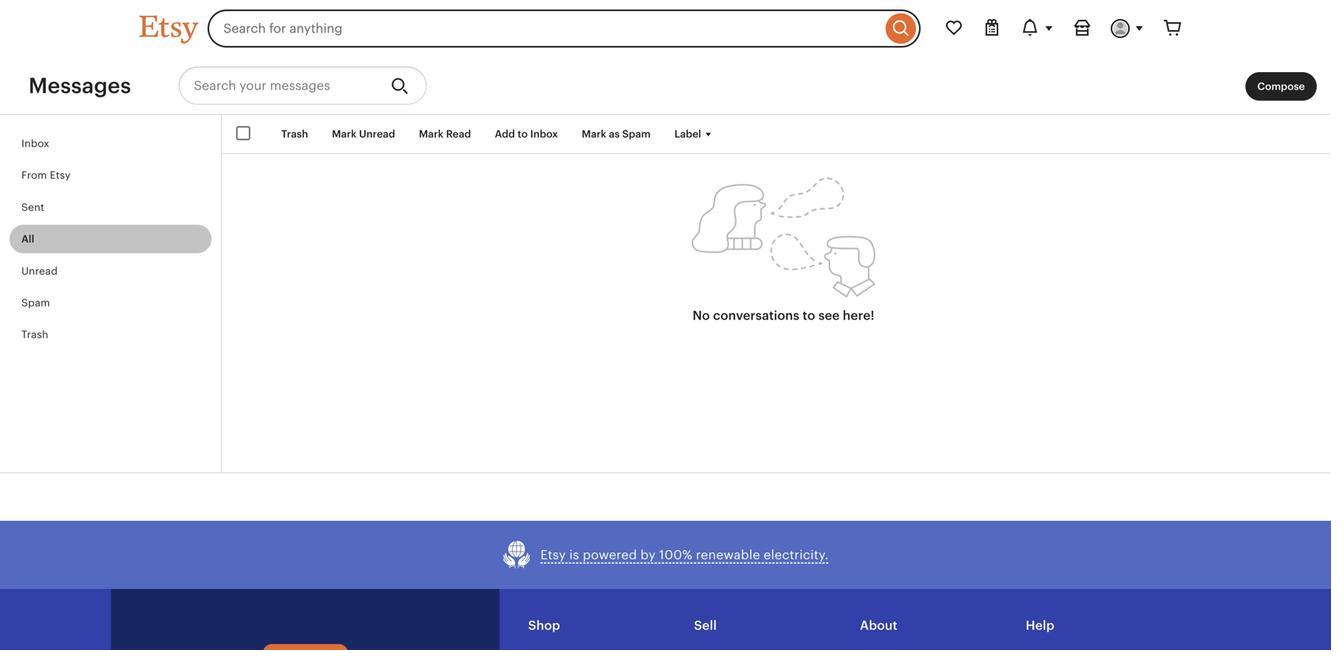 Task type: describe. For each thing, give the bounding box(es) containing it.
1 vertical spatial trash
[[21, 329, 48, 341]]

here!
[[843, 309, 875, 323]]

is
[[570, 548, 580, 562]]

1 horizontal spatial to
[[803, 309, 816, 323]]

add to inbox
[[495, 128, 558, 140]]

compose button
[[1246, 72, 1317, 101]]

renewable
[[696, 548, 760, 562]]

unread link
[[10, 257, 212, 285]]

spam inside button
[[623, 128, 651, 140]]

sent
[[21, 201, 44, 213]]

electricity.
[[764, 548, 829, 562]]

label
[[675, 128, 702, 140]]

help
[[1026, 618, 1055, 633]]

no
[[693, 309, 710, 323]]

mark unread
[[332, 128, 395, 140]]

as
[[609, 128, 620, 140]]

spam link
[[10, 288, 212, 317]]

from etsy link
[[10, 161, 212, 190]]

page 1 image
[[692, 178, 876, 298]]

shop
[[528, 618, 560, 633]]

0 horizontal spatial inbox
[[21, 138, 49, 149]]

etsy is powered by 100% renewable electricity.
[[541, 548, 829, 562]]

mark as spam button
[[570, 120, 663, 148]]

mark read
[[419, 128, 471, 140]]

sent link
[[10, 193, 212, 222]]

Search for anything text field
[[208, 10, 882, 48]]

all
[[21, 233, 34, 245]]

conversations
[[713, 309, 800, 323]]

1 vertical spatial unread
[[21, 265, 58, 277]]

add to inbox button
[[483, 120, 570, 148]]

trash link
[[10, 320, 212, 349]]

mark unread button
[[320, 120, 407, 148]]

etsy inside button
[[541, 548, 566, 562]]

mark for mark read
[[419, 128, 444, 140]]



Task type: locate. For each thing, give the bounding box(es) containing it.
1 horizontal spatial unread
[[359, 128, 395, 140]]

spam right as
[[623, 128, 651, 140]]

trash
[[281, 128, 308, 140], [21, 329, 48, 341]]

1 vertical spatial to
[[803, 309, 816, 323]]

Search your messages text field
[[179, 67, 379, 105]]

mark left read
[[419, 128, 444, 140]]

etsy left is
[[541, 548, 566, 562]]

etsy is powered by 100% renewable electricity. button
[[503, 540, 829, 570]]

unread left mark read
[[359, 128, 395, 140]]

unread
[[359, 128, 395, 140], [21, 265, 58, 277]]

1 horizontal spatial etsy
[[541, 548, 566, 562]]

unread down all
[[21, 265, 58, 277]]

sell
[[694, 618, 717, 633]]

label button
[[663, 120, 728, 148]]

no conversations to see here!
[[693, 309, 875, 323]]

None search field
[[208, 10, 921, 48]]

mark left as
[[582, 128, 607, 140]]

1 vertical spatial spam
[[21, 297, 50, 309]]

1 horizontal spatial trash
[[281, 128, 308, 140]]

0 horizontal spatial mark
[[332, 128, 357, 140]]

1 mark from the left
[[332, 128, 357, 140]]

inbox inside button
[[530, 128, 558, 140]]

1 horizontal spatial mark
[[419, 128, 444, 140]]

see
[[819, 309, 840, 323]]

0 horizontal spatial etsy
[[50, 169, 71, 181]]

0 vertical spatial to
[[518, 128, 528, 140]]

about
[[860, 618, 898, 633]]

read
[[446, 128, 471, 140]]

from etsy
[[21, 169, 71, 181]]

2 horizontal spatial mark
[[582, 128, 607, 140]]

etsy
[[50, 169, 71, 181], [541, 548, 566, 562]]

3 mark from the left
[[582, 128, 607, 140]]

unread inside button
[[359, 128, 395, 140]]

trash inside button
[[281, 128, 308, 140]]

0 vertical spatial trash
[[281, 128, 308, 140]]

to right add
[[518, 128, 528, 140]]

to inside button
[[518, 128, 528, 140]]

add
[[495, 128, 515, 140]]

0 horizontal spatial unread
[[21, 265, 58, 277]]

to left "see"
[[803, 309, 816, 323]]

0 vertical spatial spam
[[623, 128, 651, 140]]

mark for mark as spam
[[582, 128, 607, 140]]

2 mark from the left
[[419, 128, 444, 140]]

messages
[[29, 73, 131, 98]]

0 vertical spatial etsy
[[50, 169, 71, 181]]

banner
[[111, 0, 1221, 57]]

inbox right add
[[530, 128, 558, 140]]

etsy right from
[[50, 169, 71, 181]]

to
[[518, 128, 528, 140], [803, 309, 816, 323]]

inbox
[[530, 128, 558, 140], [21, 138, 49, 149]]

mark read button
[[407, 120, 483, 148]]

powered
[[583, 548, 637, 562]]

spam
[[623, 128, 651, 140], [21, 297, 50, 309]]

compose
[[1258, 80, 1306, 92]]

all link
[[10, 225, 212, 253]]

0 vertical spatial unread
[[359, 128, 395, 140]]

mark for mark unread
[[332, 128, 357, 140]]

mark
[[332, 128, 357, 140], [419, 128, 444, 140], [582, 128, 607, 140]]

0 horizontal spatial trash
[[21, 329, 48, 341]]

1 horizontal spatial inbox
[[530, 128, 558, 140]]

1 horizontal spatial spam
[[623, 128, 651, 140]]

trash button
[[270, 120, 320, 148]]

spam down all
[[21, 297, 50, 309]]

0 horizontal spatial to
[[518, 128, 528, 140]]

0 horizontal spatial spam
[[21, 297, 50, 309]]

1 vertical spatial etsy
[[541, 548, 566, 562]]

from
[[21, 169, 47, 181]]

mark as spam
[[582, 128, 651, 140]]

inbox up from
[[21, 138, 49, 149]]

by
[[641, 548, 656, 562]]

mark right the trash button
[[332, 128, 357, 140]]

inbox link
[[10, 129, 212, 158]]

100%
[[659, 548, 693, 562]]



Task type: vqa. For each thing, say whether or not it's contained in the screenshot.
second earrings, from right
no



